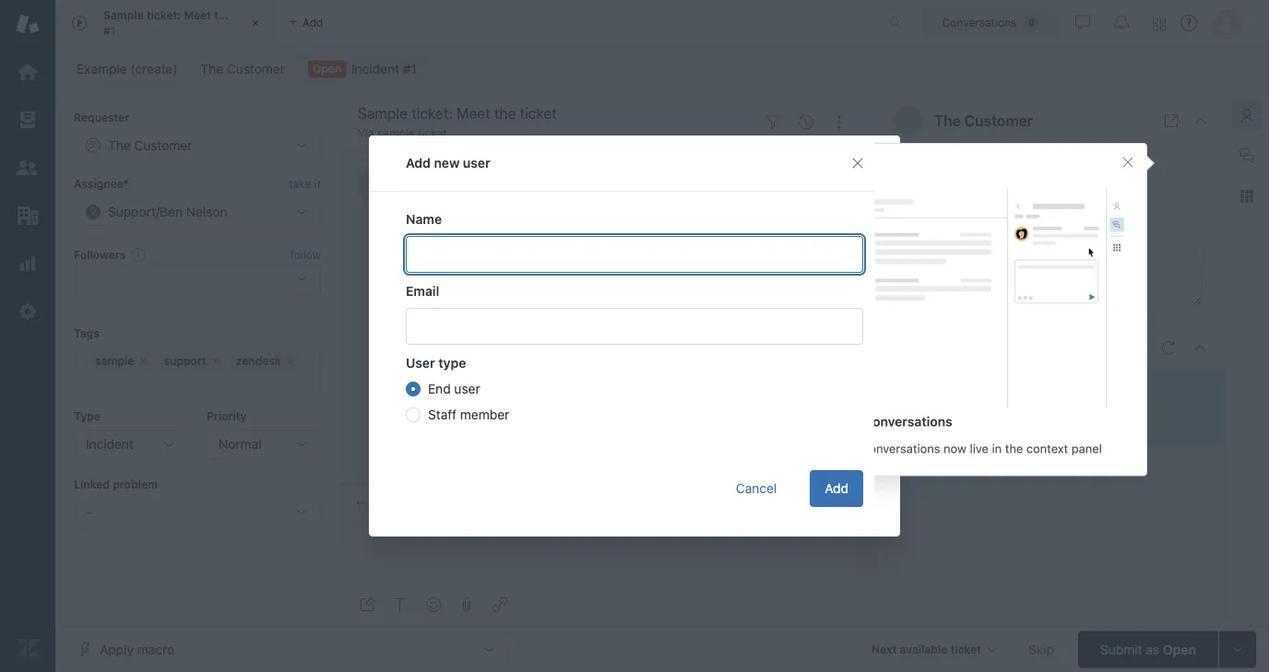 Task type: vqa. For each thing, say whether or not it's contained in the screenshot.
ticket:
yes



Task type: locate. For each thing, give the bounding box(es) containing it.
user up an
[[463, 155, 490, 171]]

0 horizontal spatial the
[[214, 9, 232, 22]]

0 horizontal spatial ticket
[[235, 9, 266, 22]]

0 vertical spatial the
[[214, 9, 232, 22]]

format text image
[[393, 598, 408, 613]]

0 horizontal spatial open
[[313, 62, 342, 75]]

1 vertical spatial problem
[[113, 478, 158, 491]]

avatar image
[[358, 166, 395, 203]]

side
[[835, 414, 862, 429], [835, 442, 859, 456]]

the customer link up there,
[[410, 168, 497, 183]]

0 vertical spatial close image
[[246, 14, 265, 32]]

Name field
[[406, 236, 863, 273]]

the
[[201, 61, 223, 77], [935, 112, 961, 130], [410, 168, 433, 183], [410, 260, 432, 275]]

1 vertical spatial the customer
[[935, 112, 1033, 130]]

problem down incident popup button
[[113, 478, 158, 491]]

email
[[406, 284, 439, 299]]

1 vertical spatial new
[[809, 210, 834, 225]]

english
[[981, 215, 1024, 230]]

Public reply composer text field
[[349, 524, 852, 562]]

0 horizontal spatial meet
[[184, 9, 211, 22]]

sample inside sample ticket: meet the ticket 2 minutes ago status
[[930, 380, 974, 395]]

0 horizontal spatial minutes
[[792, 170, 834, 183]]

new up there,
[[434, 155, 460, 171]]

problem
[[663, 210, 713, 225], [113, 478, 158, 491]]

new
[[434, 155, 460, 171], [809, 210, 834, 225]]

meet inside sample ticket: meet the ticket 2 minutes ago status
[[1018, 380, 1048, 395]]

the inside sample ticket: meet the ticket #1
[[214, 9, 232, 22]]

views image
[[16, 108, 40, 132]]

tab containing sample ticket: meet the ticket
[[55, 0, 277, 46]]

the inside sample ticket: meet the ticket 2 minutes ago status
[[1052, 380, 1071, 395]]

the customer up mon,
[[935, 112, 1033, 130]]

end
[[428, 381, 451, 397]]

1 horizontal spatial meet
[[1018, 380, 1048, 395]]

0 horizontal spatial new
[[434, 155, 460, 171]]

side conversations now live in the context panel
[[835, 442, 1102, 456]]

follow button
[[290, 246, 321, 263]]

panel
[[1072, 442, 1102, 456]]

1 horizontal spatial sample
[[930, 380, 974, 395]]

0 vertical spatial sample
[[103, 9, 144, 22]]

follow
[[290, 248, 321, 261]]

sample inside sample ticket: meet the ticket #1
[[103, 9, 144, 22]]

0 vertical spatial open
[[313, 62, 342, 75]]

example
[[77, 61, 127, 77]]

sample
[[103, 9, 144, 22], [930, 380, 974, 395]]

1 horizontal spatial ago
[[984, 402, 1004, 415]]

0 vertical spatial side
[[835, 414, 862, 429]]

the customer down sample ticket: meet the ticket #1
[[201, 61, 285, 77]]

user up staff member at the bottom
[[454, 381, 480, 397]]

customer
[[227, 61, 285, 77], [965, 112, 1033, 130], [436, 168, 497, 183], [436, 260, 494, 275]]

example (create) button
[[65, 56, 190, 82]]

1 vertical spatial meet
[[1018, 380, 1048, 395]]

0 vertical spatial add
[[406, 155, 431, 171]]

meet for sample ticket: meet the ticket 2 minutes ago status
[[1018, 380, 1048, 395]]

1 horizontal spatial problem
[[663, 210, 713, 225]]

1 vertical spatial conversations
[[863, 442, 941, 456]]

est
[[1051, 185, 1075, 201]]

ticket inside sample ticket: meet the ticket 2 minutes ago status
[[1074, 380, 1107, 395]]

(create)
[[130, 61, 178, 77]]

an
[[482, 210, 496, 225]]

0 vertical spatial the customer
[[201, 61, 285, 77]]

0 vertical spatial meet
[[184, 9, 211, 22]]

the for sample ticket: meet the ticket #1
[[214, 9, 232, 22]]

add new user dialog
[[369, 136, 900, 537]]

example (create)
[[77, 61, 178, 77]]

1 horizontal spatial 2
[[930, 402, 937, 415]]

customer down sample ticket: meet the ticket #1
[[227, 61, 285, 77]]

2 i'm from the left
[[589, 210, 607, 225]]

1 horizontal spatial ticket:
[[978, 380, 1014, 395]]

0 vertical spatial problem
[[663, 210, 713, 225]]

1 vertical spatial open
[[1163, 642, 1196, 657]]

the customer link
[[189, 56, 297, 82], [410, 168, 497, 183]]

sending
[[431, 210, 478, 225]]

the
[[214, 9, 232, 22], [1052, 380, 1071, 395], [1005, 442, 1023, 456]]

meet up the example (create) button
[[184, 9, 211, 22]]

1 vertical spatial close image
[[1194, 113, 1209, 128]]

problem right a
[[663, 210, 713, 225]]

1 vertical spatial 2
[[930, 402, 937, 415]]

sample up the #1
[[103, 9, 144, 22]]

0 horizontal spatial the customer
[[201, 61, 285, 77]]

new right your
[[809, 210, 834, 225]]

conversations down side conversations
[[863, 442, 941, 456]]

skip button
[[1012, 631, 1071, 668]]

the customer up there,
[[410, 168, 497, 183]]

0 horizontal spatial close image
[[246, 14, 265, 32]]

customer@example.com
[[981, 156, 1127, 171]]

1 i'm from the left
[[410, 210, 428, 225]]

can
[[464, 226, 487, 242]]

normal
[[219, 437, 262, 452]]

i'm
[[410, 210, 428, 225], [589, 210, 607, 225]]

ticket: for sample ticket: meet the ticket 2 minutes ago status
[[978, 380, 1014, 395]]

1 vertical spatial the
[[1052, 380, 1071, 395]]

1 vertical spatial ticket:
[[978, 380, 1014, 395]]

0 horizontal spatial i'm
[[410, 210, 428, 225]]

live
[[970, 442, 989, 456]]

meet
[[184, 9, 211, 22], [1018, 380, 1048, 395]]

the customer link down sample ticket: meet the ticket #1
[[189, 56, 297, 82]]

mon, 14:05 est
[[981, 185, 1075, 201]]

time
[[929, 185, 955, 201]]

side for side conversations
[[835, 414, 862, 429]]

0 horizontal spatial sample
[[103, 9, 144, 22]]

2 horizontal spatial the customer
[[935, 112, 1033, 130]]

ticket: inside sample ticket: meet the ticket #1
[[147, 9, 181, 22]]

sample for sample ticket: meet the ticket 2 minutes ago status
[[930, 380, 974, 395]]

add for add
[[825, 481, 849, 496]]

0 vertical spatial new
[[434, 155, 460, 171]]

conversations button
[[923, 8, 1059, 37]]

2 side from the top
[[835, 442, 859, 456]]

side conversations
[[835, 414, 953, 429]]

0 vertical spatial ago
[[837, 170, 856, 183]]

conversations up now
[[866, 414, 953, 429]]

i'm down hi
[[410, 210, 428, 225]]

mon,
[[981, 185, 1010, 201]]

2 horizontal spatial the
[[1052, 380, 1071, 395]]

customer down the can
[[436, 260, 494, 275]]

2 up status
[[930, 402, 937, 415]]

english (united states)
[[981, 215, 1117, 230]]

1 horizontal spatial i'm
[[589, 210, 607, 225]]

submit
[[1101, 642, 1143, 657]]

0 horizontal spatial ticket:
[[147, 9, 181, 22]]

2
[[782, 170, 789, 183], [930, 402, 937, 415]]

ago
[[837, 170, 856, 183], [984, 402, 1004, 415]]

1 vertical spatial side
[[835, 442, 859, 456]]

0 vertical spatial user
[[463, 155, 490, 171]]

user
[[463, 155, 490, 171], [454, 381, 480, 397]]

ticket:
[[147, 9, 181, 22], [978, 380, 1014, 395]]

ago inside sample ticket: meet the ticket 2 minutes ago status
[[984, 402, 1004, 415]]

ticket for sample ticket: meet the ticket #1
[[235, 9, 266, 22]]

minutes up your
[[792, 170, 834, 183]]

0 horizontal spatial add
[[406, 155, 431, 171]]

1 horizontal spatial minutes
[[940, 402, 981, 415]]

0 vertical spatial minutes
[[792, 170, 834, 183]]

customer@example.com button
[[875, 149, 1225, 179]]

cc
[[841, 496, 860, 512]]

1 horizontal spatial new
[[809, 210, 834, 225]]

name
[[406, 212, 442, 227]]

0 vertical spatial ticket
[[235, 9, 266, 22]]

conversations
[[866, 414, 953, 429], [863, 442, 941, 456]]

view more details image
[[1164, 113, 1179, 128]]

the customer
[[201, 61, 285, 77], [935, 112, 1033, 130], [410, 168, 497, 183]]

add inside button
[[825, 481, 849, 496]]

your
[[779, 210, 806, 225]]

hi there, i'm sending an email because i'm having a problem setting up your new product. can you help me troubleshoot? thanks, the customer
[[410, 193, 834, 275]]

local
[[894, 185, 926, 201]]

sample for sample ticket: meet the ticket #1
[[103, 9, 144, 22]]

meet for sample ticket: meet the ticket #1
[[184, 9, 211, 22]]

1 horizontal spatial close image
[[1194, 113, 1209, 128]]

member
[[460, 407, 510, 423]]

minutes
[[792, 170, 834, 183], [940, 402, 981, 415]]

meet inside sample ticket: meet the ticket #1
[[184, 9, 211, 22]]

2 vertical spatial the
[[1005, 442, 1023, 456]]

add
[[406, 155, 431, 171], [825, 481, 849, 496]]

open
[[313, 62, 342, 75], [1163, 642, 1196, 657]]

add attachment image
[[459, 598, 474, 613]]

ticket for sample ticket: meet the ticket 2 minutes ago status
[[1074, 380, 1107, 395]]

1 vertical spatial ago
[[984, 402, 1004, 415]]

0 vertical spatial 2
[[782, 170, 789, 183]]

2 vertical spatial ticket
[[1074, 380, 1107, 395]]

ticket: for sample ticket: meet the ticket #1
[[147, 9, 181, 22]]

meet up 'context'
[[1018, 380, 1048, 395]]

add up cc
[[825, 481, 849, 496]]

0 vertical spatial ticket:
[[147, 9, 181, 22]]

type
[[438, 356, 466, 371]]

0 vertical spatial conversations
[[866, 414, 953, 429]]

close modal image
[[851, 156, 865, 171]]

0 horizontal spatial problem
[[113, 478, 158, 491]]

sample ticket: meet the ticket #1
[[103, 9, 266, 37]]

2 horizontal spatial ticket
[[1074, 380, 1107, 395]]

1 vertical spatial minutes
[[940, 402, 981, 415]]

1 vertical spatial add
[[825, 481, 849, 496]]

open link
[[296, 56, 429, 82]]

ticket: up (create)
[[147, 9, 181, 22]]

sample up 2 minutes ago text field
[[930, 380, 974, 395]]

i'm up troubleshoot?
[[589, 210, 607, 225]]

add down via sample ticket
[[406, 155, 431, 171]]

minutes up status
[[940, 402, 981, 415]]

close image
[[246, 14, 265, 32], [1194, 113, 1209, 128]]

1 vertical spatial sample
[[930, 380, 974, 395]]

skip
[[1029, 642, 1054, 657]]

1 horizontal spatial add
[[825, 481, 849, 496]]

2 up your
[[782, 170, 789, 183]]

incident
[[86, 437, 134, 452]]

1 vertical spatial ticket
[[418, 127, 447, 140]]

the down sample ticket: meet the ticket #1
[[201, 61, 223, 77]]

draft mode image
[[360, 598, 375, 613]]

the down thanks,
[[410, 260, 432, 275]]

1 side from the top
[[835, 414, 862, 429]]

tab
[[55, 0, 277, 46]]

0 vertical spatial the customer link
[[189, 56, 297, 82]]

the customer inside secondary element
[[201, 61, 285, 77]]

ticket: up 2 minutes ago text field
[[978, 380, 1014, 395]]

1 vertical spatial the customer link
[[410, 168, 497, 183]]

1 horizontal spatial the customer
[[410, 168, 497, 183]]

ticket inside sample ticket: meet the ticket #1
[[235, 9, 266, 22]]

ticket: inside sample ticket: meet the ticket 2 minutes ago status
[[978, 380, 1014, 395]]

take it button
[[289, 175, 321, 194]]



Task type: describe. For each thing, give the bounding box(es) containing it.
as
[[1146, 642, 1160, 657]]

Subject field
[[354, 102, 753, 125]]

context
[[1027, 442, 1069, 456]]

having
[[610, 210, 650, 225]]

the inside hi there, i'm sending an email because i'm having a problem setting up your new product. can you help me troubleshoot? thanks, the customer
[[410, 260, 432, 275]]

apps image
[[1240, 189, 1255, 204]]

get started image
[[16, 60, 40, 84]]

(united
[[1027, 215, 1071, 230]]

2 vertical spatial the customer
[[410, 168, 497, 183]]

reporting image
[[16, 252, 40, 276]]

2 minutes ago text field
[[930, 402, 1004, 415]]

Email field
[[406, 308, 863, 345]]

2 inside sample ticket: meet the ticket 2 minutes ago status
[[930, 402, 937, 415]]

the right user image
[[935, 112, 961, 130]]

user image
[[903, 115, 914, 126]]

0 horizontal spatial ago
[[837, 170, 856, 183]]

side for side conversations now live in the context panel
[[835, 442, 859, 456]]

end user
[[428, 381, 480, 397]]

1 horizontal spatial open
[[1163, 642, 1196, 657]]

thanks,
[[410, 243, 456, 258]]

language
[[894, 215, 953, 230]]

email
[[500, 210, 531, 225]]

insert emojis image
[[426, 598, 441, 613]]

conversations for side conversations now live in the context panel
[[863, 442, 941, 456]]

problem inside hi there, i'm sending an email because i'm having a problem setting up your new product. can you help me troubleshoot? thanks, the customer
[[663, 210, 713, 225]]

new inside add new user 'dialog'
[[434, 155, 460, 171]]

admin image
[[16, 300, 40, 324]]

secondary element
[[55, 51, 1269, 88]]

type
[[74, 410, 100, 423]]

it
[[314, 177, 321, 190]]

customer context image
[[1240, 108, 1255, 123]]

add for add new user
[[406, 155, 431, 171]]

help
[[516, 226, 541, 242]]

customer up there,
[[436, 168, 497, 183]]

now
[[944, 442, 967, 456]]

2 minutes ago
[[782, 170, 856, 183]]

zendesk image
[[16, 637, 40, 661]]

get help image
[[1181, 15, 1197, 31]]

take it
[[289, 177, 321, 190]]

1 horizontal spatial the
[[1005, 442, 1023, 456]]

zendesk support image
[[16, 12, 40, 36]]

troubleshoot?
[[566, 226, 649, 242]]

the up hi
[[410, 168, 433, 183]]

add button
[[810, 470, 863, 507]]

customers image
[[16, 156, 40, 180]]

incident button
[[74, 430, 188, 459]]

a
[[653, 210, 660, 225]]

take
[[289, 177, 311, 190]]

user
[[406, 356, 435, 371]]

local time
[[894, 185, 955, 201]]

setting
[[716, 210, 757, 225]]

staff member
[[428, 407, 510, 423]]

priority
[[207, 410, 247, 423]]

conversations for side conversations
[[866, 414, 953, 429]]

customer inside hi there, i'm sending an email because i'm having a problem setting up your new product. can you help me troubleshoot? thanks, the customer
[[436, 260, 494, 275]]

organizations image
[[16, 204, 40, 228]]

notes
[[894, 245, 929, 260]]

status
[[930, 422, 965, 435]]

in
[[992, 442, 1002, 456]]

open inside secondary element
[[313, 62, 342, 75]]

14:05
[[1014, 185, 1047, 201]]

conversations
[[943, 16, 1017, 29]]

user image
[[905, 116, 913, 126]]

via
[[358, 127, 374, 140]]

1 horizontal spatial the customer link
[[410, 168, 497, 183]]

you
[[491, 226, 512, 242]]

1 horizontal spatial ticket
[[418, 127, 447, 140]]

via sample ticket
[[358, 127, 447, 140]]

up
[[761, 210, 776, 225]]

product.
[[410, 226, 460, 242]]

zendesk products image
[[1153, 18, 1166, 31]]

linked
[[74, 478, 110, 491]]

me
[[545, 226, 563, 242]]

close image inside tabs tab list
[[246, 14, 265, 32]]

staff
[[428, 407, 457, 423]]

tabs tab list
[[55, 0, 870, 46]]

linked problem
[[74, 478, 158, 491]]

customer inside secondary element
[[227, 61, 285, 77]]

cc button
[[841, 496, 860, 513]]

#1
[[103, 24, 115, 37]]

because
[[535, 210, 585, 225]]

submit as open
[[1101, 642, 1196, 657]]

user type
[[406, 356, 466, 371]]

add new user
[[406, 155, 490, 171]]

main element
[[0, 0, 55, 673]]

0 horizontal spatial 2
[[782, 170, 789, 183]]

the for sample ticket: meet the ticket 2 minutes ago status
[[1052, 380, 1071, 395]]

0 horizontal spatial the customer link
[[189, 56, 297, 82]]

cancel button
[[721, 470, 792, 507]]

Add user notes text field
[[981, 243, 1203, 306]]

add link (cmd k) image
[[493, 598, 507, 613]]

cancel
[[736, 481, 777, 496]]

normal button
[[207, 430, 321, 459]]

there,
[[426, 193, 460, 208]]

new inside hi there, i'm sending an email because i'm having a problem setting up your new product. can you help me troubleshoot? thanks, the customer
[[809, 210, 834, 225]]

sample
[[377, 127, 415, 140]]

events image
[[799, 115, 814, 130]]

customer up customer@example.com button
[[965, 112, 1033, 130]]

minutes inside sample ticket: meet the ticket 2 minutes ago status
[[940, 402, 981, 415]]

1 vertical spatial user
[[454, 381, 480, 397]]

the inside secondary element
[[201, 61, 223, 77]]

sample ticket: meet the ticket 2 minutes ago status
[[930, 380, 1107, 435]]

hi
[[410, 193, 422, 208]]

states)
[[1075, 215, 1117, 230]]



